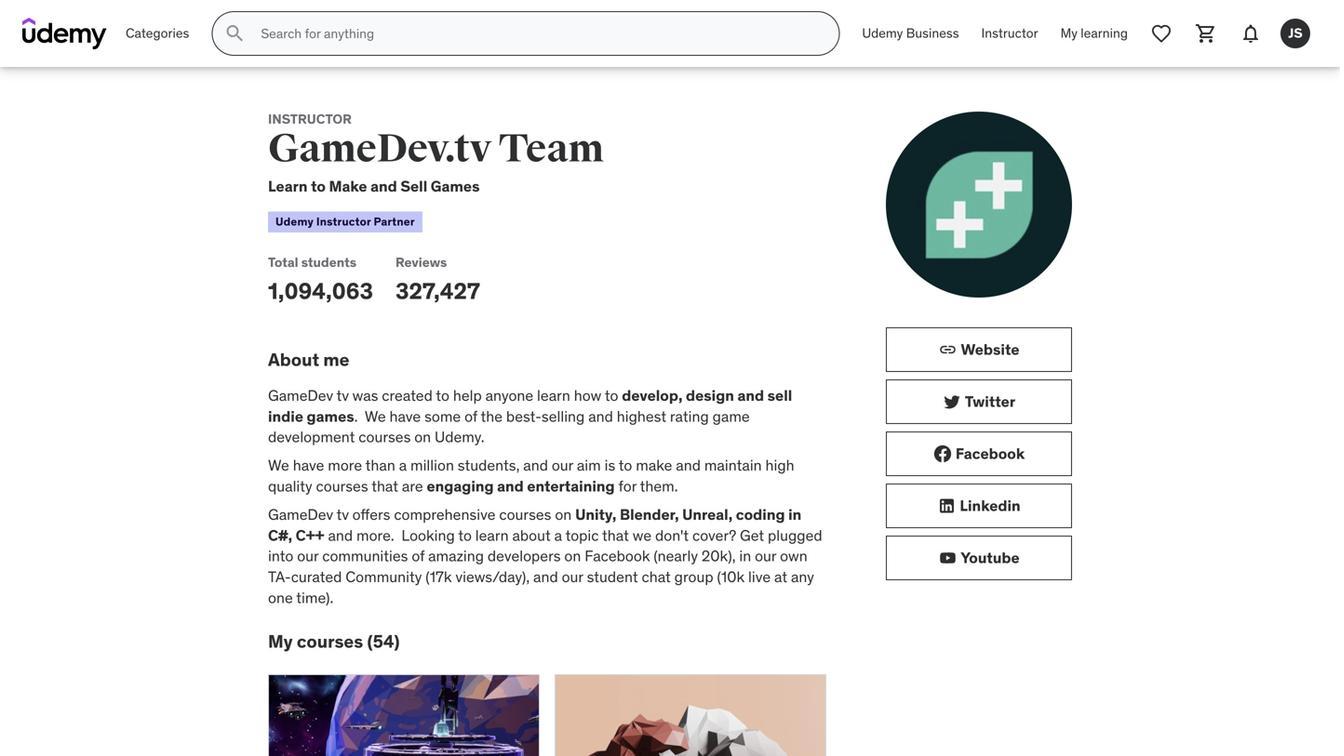 Task type: locate. For each thing, give the bounding box(es) containing it.
than
[[366, 456, 396, 475]]

1 horizontal spatial facebook
[[956, 444, 1025, 464]]

0 horizontal spatial learn
[[476, 526, 509, 545]]

and right c++
[[328, 526, 353, 545]]

reviews
[[396, 254, 447, 271]]

a inside we have more than a million students, and our aim is to make and maintain high quality courses that are
[[399, 456, 407, 475]]

udemy for udemy instructor partner
[[276, 215, 314, 229]]

0 horizontal spatial udemy
[[276, 215, 314, 229]]

1 horizontal spatial in
[[789, 505, 802, 525]]

on
[[415, 428, 431, 447], [555, 505, 572, 525], [565, 547, 581, 566]]

total students 1,094,063
[[268, 254, 373, 305]]

1 vertical spatial of
[[412, 547, 425, 566]]

facebook up student
[[585, 547, 650, 566]]

0 vertical spatial learn
[[537, 386, 571, 405]]

engaging and entertaining for them.
[[427, 477, 678, 496]]

small image inside facebook link
[[934, 445, 952, 464]]

small image left 'twitter'
[[943, 393, 962, 412]]

indie
[[268, 407, 303, 426]]

on down some
[[415, 428, 431, 447]]

reviews 327,427
[[396, 254, 480, 305]]

0 vertical spatial udemy
[[862, 25, 903, 42]]

have
[[390, 407, 421, 426], [293, 456, 324, 475]]

facebook down 'twitter'
[[956, 444, 1025, 464]]

1 vertical spatial in
[[740, 547, 752, 566]]

of left amazing
[[412, 547, 425, 566]]

udemy business link
[[851, 11, 971, 56]]

js link
[[1274, 11, 1318, 56]]

instructor gamedev.tv team learn to make and sell games
[[268, 111, 604, 196]]

students
[[301, 254, 357, 271]]

small image down twitter link
[[934, 445, 952, 464]]

1 vertical spatial gamedev tv
[[268, 505, 349, 525]]

are
[[402, 477, 423, 496]]

small image for twitter
[[943, 393, 962, 412]]

2 vertical spatial on
[[565, 547, 581, 566]]

on inside and more.  looking to learn about a topic that we don't cover? get plugged into our communities of amazing developers on facebook (nearly 20k), in our own ta-curated community (17k views/day), and our student chat group (10k live at any one time).
[[565, 547, 581, 566]]

courses down more
[[316, 477, 368, 496]]

udemy image
[[22, 18, 107, 49]]

and more.  looking to learn about a topic that we don't cover? get plugged into our communities of amazing developers on facebook (nearly 20k), in our own ta-curated community (17k views/day), and our student chat group (10k live at any one time).
[[268, 526, 823, 608]]

created
[[382, 386, 433, 405]]

in up the live
[[740, 547, 752, 566]]

0 vertical spatial have
[[390, 407, 421, 426]]

notifications image
[[1240, 22, 1262, 45]]

1 vertical spatial learn
[[476, 526, 509, 545]]

instructor for instructor
[[982, 25, 1039, 42]]

.  we have some of the best-selling and highest rating game development courses on udemy.
[[268, 407, 750, 447]]

small image for linkedin
[[938, 497, 956, 516]]

1 horizontal spatial udemy
[[862, 25, 903, 42]]

udemy for udemy business
[[862, 25, 903, 42]]

0 vertical spatial in
[[789, 505, 802, 525]]

1 vertical spatial facebook
[[585, 547, 650, 566]]

my learning link
[[1050, 11, 1140, 56]]

website
[[961, 340, 1020, 359]]

small image for website
[[939, 341, 958, 359]]

instructor up learn
[[268, 111, 352, 128]]

and down developers
[[534, 568, 558, 587]]

communities
[[322, 547, 408, 566]]

and inside "develop, design and sell indie games"
[[738, 386, 764, 405]]

youtube link
[[886, 536, 1073, 581]]

on down topic
[[565, 547, 581, 566]]

that inside we have more than a million students, and our aim is to make and maintain high quality courses that are
[[372, 477, 399, 496]]

small image
[[939, 341, 958, 359], [938, 497, 956, 516]]

to left the make
[[311, 177, 326, 196]]

to up some
[[436, 386, 450, 405]]

have inside the .  we have some of the best-selling and highest rating game development courses on udemy.
[[390, 407, 421, 426]]

them.
[[640, 477, 678, 496]]

0 vertical spatial a
[[399, 456, 407, 475]]

2 vertical spatial small image
[[939, 549, 957, 568]]

small image inside twitter link
[[943, 393, 962, 412]]

in inside unity, blender, unreal, coding in c#, c++
[[789, 505, 802, 525]]

0 vertical spatial gamedev tv
[[268, 386, 349, 405]]

group
[[675, 568, 714, 587]]

20k),
[[702, 547, 736, 566]]

that inside and more.  looking to learn about a topic that we don't cover? get plugged into our communities of amazing developers on facebook (nearly 20k), in our own ta-curated community (17k views/day), and our student chat group (10k live at any one time).
[[602, 526, 629, 545]]

of
[[465, 407, 478, 426], [412, 547, 425, 566]]

1 vertical spatial udemy
[[276, 215, 314, 229]]

and left sell
[[371, 177, 397, 196]]

gamedev tv up games
[[268, 386, 349, 405]]

1 gamedev tv from the top
[[268, 386, 349, 405]]

small image for facebook
[[934, 445, 952, 464]]

games
[[431, 177, 480, 196]]

of inside the .  we have some of the best-selling and highest rating game development courses on udemy.
[[465, 407, 478, 426]]

our up entertaining
[[552, 456, 574, 475]]

comprehensive
[[394, 505, 496, 525]]

students,
[[458, 456, 520, 475]]

to inside we have more than a million students, and our aim is to make and maintain high quality courses that are
[[619, 456, 633, 475]]

small image inside youtube 'link'
[[939, 549, 957, 568]]

learn
[[537, 386, 571, 405], [476, 526, 509, 545]]

gamedev tv for games
[[268, 386, 349, 405]]

have down "created"
[[390, 407, 421, 426]]

maintain high
[[705, 456, 795, 475]]

gamedev tv
[[268, 386, 349, 405], [268, 505, 349, 525]]

a right than
[[399, 456, 407, 475]]

0 horizontal spatial my
[[268, 631, 293, 653]]

(17k
[[426, 568, 452, 587]]

my down one
[[268, 631, 293, 653]]

0 vertical spatial instructor
[[982, 25, 1039, 42]]

have up 'quality'
[[293, 456, 324, 475]]

learning
[[1081, 25, 1128, 42]]

categories
[[126, 25, 189, 42]]

udemy down learn
[[276, 215, 314, 229]]

our down c++
[[297, 547, 319, 566]]

my
[[1061, 25, 1078, 42], [268, 631, 293, 653]]

of inside and more.  looking to learn about a topic that we don't cover? get plugged into our communities of amazing developers on facebook (nearly 20k), in our own ta-curated community (17k views/day), and our student chat group (10k live at any one time).
[[412, 547, 425, 566]]

that left we
[[602, 526, 629, 545]]

we
[[268, 456, 289, 475]]

udemy left the business in the top of the page
[[862, 25, 903, 42]]

gamedev tv up c++
[[268, 505, 349, 525]]

and
[[371, 177, 397, 196], [738, 386, 764, 405], [589, 407, 613, 426], [523, 456, 548, 475], [676, 456, 701, 475], [497, 477, 524, 496], [328, 526, 353, 545], [534, 568, 558, 587]]

have inside we have more than a million students, and our aim is to make and maintain high quality courses that are
[[293, 456, 324, 475]]

1 horizontal spatial that
[[602, 526, 629, 545]]

1 vertical spatial instructor
[[268, 111, 352, 128]]

and up game
[[738, 386, 764, 405]]

of left the
[[465, 407, 478, 426]]

we have more than a million students, and our aim is to make and maintain high quality courses that are
[[268, 456, 795, 496]]

that down than
[[372, 477, 399, 496]]

about me
[[268, 349, 350, 371]]

instructor inside 'link'
[[982, 25, 1039, 42]]

1 vertical spatial a
[[554, 526, 562, 545]]

a left topic
[[554, 526, 562, 545]]

0 horizontal spatial facebook
[[585, 547, 650, 566]]

0 vertical spatial small image
[[943, 393, 962, 412]]

small image left website
[[939, 341, 958, 359]]

youtube
[[961, 549, 1020, 568]]

chat
[[642, 568, 671, 587]]

categories button
[[115, 11, 200, 56]]

0 horizontal spatial that
[[372, 477, 399, 496]]

student
[[587, 568, 638, 587]]

about
[[268, 349, 319, 371]]

linkedin link
[[886, 484, 1073, 529]]

0 horizontal spatial have
[[293, 456, 324, 475]]

0 vertical spatial facebook
[[956, 444, 1025, 464]]

linkedin
[[960, 497, 1021, 516]]

courses up than
[[359, 428, 411, 447]]

small image
[[943, 393, 962, 412], [934, 445, 952, 464], [939, 549, 957, 568]]

my courses (54)
[[268, 631, 400, 653]]

make
[[329, 177, 367, 196]]

small image left youtube
[[939, 549, 957, 568]]

highest
[[617, 407, 667, 426]]

my for my courses (54)
[[268, 631, 293, 653]]

0 horizontal spatial a
[[399, 456, 407, 475]]

to up amazing
[[458, 526, 472, 545]]

me
[[323, 349, 350, 371]]

facebook link
[[886, 432, 1073, 477]]

gamedev.tv team image
[[886, 112, 1073, 298]]

0 horizontal spatial in
[[740, 547, 752, 566]]

(10k
[[717, 568, 745, 587]]

instructor right the business in the top of the page
[[982, 25, 1039, 42]]

have for some
[[390, 407, 421, 426]]

Search for anything text field
[[257, 18, 817, 49]]

quality
[[268, 477, 313, 496]]

help
[[453, 386, 482, 405]]

and down how
[[589, 407, 613, 426]]

0 vertical spatial of
[[465, 407, 478, 426]]

1 vertical spatial that
[[602, 526, 629, 545]]

gamedev tv for c#,
[[268, 505, 349, 525]]

and inside the .  we have some of the best-selling and highest rating game development courses on udemy.
[[589, 407, 613, 426]]

small image left linkedin
[[938, 497, 956, 516]]

that
[[372, 477, 399, 496], [602, 526, 629, 545]]

on inside the .  we have some of the best-selling and highest rating game development courses on udemy.
[[415, 428, 431, 447]]

small image inside linkedin 'link'
[[938, 497, 956, 516]]

own
[[780, 547, 808, 566]]

instructor link
[[971, 11, 1050, 56]]

learn up developers
[[476, 526, 509, 545]]

unity,
[[575, 505, 617, 525]]

learn inside and more.  looking to learn about a topic that we don't cover? get plugged into our communities of amazing developers on facebook (nearly 20k), in our own ta-curated community (17k views/day), and our student chat group (10k live at any one time).
[[476, 526, 509, 545]]

udemy instructor partner
[[276, 215, 415, 229]]

2 gamedev tv from the top
[[268, 505, 349, 525]]

to right is
[[619, 456, 633, 475]]

1 vertical spatial have
[[293, 456, 324, 475]]

facebook inside and more.  looking to learn about a topic that we don't cover? get plugged into our communities of amazing developers on facebook (nearly 20k), in our own ta-curated community (17k views/day), and our student chat group (10k live at any one time).
[[585, 547, 650, 566]]

1 vertical spatial small image
[[938, 497, 956, 516]]

on up topic
[[555, 505, 572, 525]]

development
[[268, 428, 355, 447]]

at
[[775, 568, 788, 587]]

anyone
[[486, 386, 534, 405]]

courses inside the .  we have some of the best-selling and highest rating game development courses on udemy.
[[359, 428, 411, 447]]

ta-
[[268, 568, 291, 587]]

our
[[552, 456, 574, 475], [297, 547, 319, 566], [755, 547, 777, 566], [562, 568, 584, 587]]

instructor
[[982, 25, 1039, 42], [268, 111, 352, 128], [316, 215, 371, 229]]

in
[[789, 505, 802, 525], [740, 547, 752, 566]]

0 vertical spatial that
[[372, 477, 399, 496]]

and inside instructor gamedev.tv team learn to make and sell games
[[371, 177, 397, 196]]

instructor inside instructor gamedev.tv team learn to make and sell games
[[268, 111, 352, 128]]

1 horizontal spatial have
[[390, 407, 421, 426]]

time).
[[296, 589, 334, 608]]

instructor down the make
[[316, 215, 371, 229]]

0 vertical spatial small image
[[939, 341, 958, 359]]

1 horizontal spatial of
[[465, 407, 478, 426]]

0 vertical spatial on
[[415, 428, 431, 447]]

1 horizontal spatial my
[[1061, 25, 1078, 42]]

in up the plugged
[[789, 505, 802, 525]]

1 horizontal spatial a
[[554, 526, 562, 545]]

my left learning
[[1061, 25, 1078, 42]]

to inside instructor gamedev.tv team learn to make and sell games
[[311, 177, 326, 196]]

more
[[328, 456, 362, 475]]

1 vertical spatial small image
[[934, 445, 952, 464]]

0 horizontal spatial of
[[412, 547, 425, 566]]

1 vertical spatial my
[[268, 631, 293, 653]]

small image inside website link
[[939, 341, 958, 359]]

0 vertical spatial my
[[1061, 25, 1078, 42]]

in inside and more.  looking to learn about a topic that we don't cover? get plugged into our communities of amazing developers on facebook (nearly 20k), in our own ta-curated community (17k views/day), and our student chat group (10k live at any one time).
[[740, 547, 752, 566]]

facebook
[[956, 444, 1025, 464], [585, 547, 650, 566]]

learn up selling
[[537, 386, 571, 405]]

(54)
[[367, 631, 400, 653]]



Task type: vqa. For each thing, say whether or not it's contained in the screenshot.
anyone
yes



Task type: describe. For each thing, give the bounding box(es) containing it.
1 horizontal spatial learn
[[537, 386, 571, 405]]

twitter
[[965, 392, 1016, 411]]

game
[[713, 407, 750, 426]]

best-
[[506, 407, 542, 426]]

one
[[268, 589, 293, 608]]

partner
[[374, 215, 415, 229]]

rating
[[670, 407, 709, 426]]

327,427
[[396, 277, 480, 305]]

instructor for instructor gamedev.tv team learn to make and sell games
[[268, 111, 352, 128]]

community
[[346, 568, 422, 587]]

and up engaging and entertaining for them.
[[523, 456, 548, 475]]

have for more
[[293, 456, 324, 475]]

develop, design and sell indie games
[[268, 386, 793, 426]]

for
[[619, 477, 637, 496]]

and right make
[[676, 456, 701, 475]]

any
[[791, 568, 815, 587]]

engaging
[[427, 477, 494, 496]]

make
[[636, 456, 673, 475]]

don't
[[655, 526, 689, 545]]

our left student
[[562, 568, 584, 587]]

unreal,
[[683, 505, 733, 525]]

plugged
[[768, 526, 823, 545]]

js
[[1289, 25, 1303, 42]]

selling
[[542, 407, 585, 426]]

submit search image
[[224, 22, 246, 45]]

my learning
[[1061, 25, 1128, 42]]

business
[[907, 25, 959, 42]]

gamedev.tv
[[268, 125, 492, 173]]

c#,
[[268, 526, 292, 545]]

blender,
[[620, 505, 679, 525]]

amazing
[[428, 547, 484, 566]]

our inside we have more than a million students, and our aim is to make and maintain high quality courses that are
[[552, 456, 574, 475]]

small image for youtube
[[939, 549, 957, 568]]

sell
[[768, 386, 793, 405]]

entertaining
[[527, 477, 615, 496]]

design
[[686, 386, 735, 405]]

gamedev tv offers comprehensive courses on
[[268, 505, 575, 525]]

games
[[307, 407, 354, 426]]

courses inside we have more than a million students, and our aim is to make and maintain high quality courses that are
[[316, 477, 368, 496]]

2 vertical spatial instructor
[[316, 215, 371, 229]]

curated
[[291, 568, 342, 587]]

our up the live
[[755, 547, 777, 566]]

sell
[[401, 177, 428, 196]]

we
[[633, 526, 652, 545]]

topic
[[566, 526, 599, 545]]

more.
[[357, 526, 394, 545]]

team
[[499, 125, 604, 173]]

total
[[268, 254, 298, 271]]

1 vertical spatial on
[[555, 505, 572, 525]]

my for my learning
[[1061, 25, 1078, 42]]

udemy business
[[862, 25, 959, 42]]

cover? get
[[693, 526, 765, 545]]

.
[[354, 407, 358, 426]]

coding
[[736, 505, 785, 525]]

courses up the about at the left bottom of the page
[[499, 505, 552, 525]]

into
[[268, 547, 294, 566]]

about
[[512, 526, 551, 545]]

gamedev tv was created to help anyone learn how to
[[268, 386, 622, 405]]

some
[[425, 407, 461, 426]]

unity, blender, unreal, coding in c#, c++
[[268, 505, 802, 545]]

live
[[749, 568, 771, 587]]

and down students,
[[497, 477, 524, 496]]

c++
[[296, 526, 325, 545]]

to right how
[[605, 386, 619, 405]]

developers
[[488, 547, 561, 566]]

shopping cart with 0 items image
[[1195, 22, 1218, 45]]

learn
[[268, 177, 308, 196]]

is
[[605, 456, 616, 475]]

udemy.
[[435, 428, 485, 447]]

wishlist image
[[1151, 22, 1173, 45]]

how
[[574, 386, 602, 405]]

courses down time).
[[297, 631, 363, 653]]

develop,
[[622, 386, 683, 405]]

1,094,063
[[268, 277, 373, 305]]

(nearly
[[654, 547, 698, 566]]

to inside and more.  looking to learn about a topic that we don't cover? get plugged into our communities of amazing developers on facebook (nearly 20k), in our own ta-curated community (17k views/day), and our student chat group (10k live at any one time).
[[458, 526, 472, 545]]

the
[[481, 407, 503, 426]]

million
[[411, 456, 454, 475]]

website link
[[886, 328, 1073, 372]]

aim
[[577, 456, 601, 475]]

a inside and more.  looking to learn about a topic that we don't cover? get plugged into our communities of amazing developers on facebook (nearly 20k), in our own ta-curated community (17k views/day), and our student chat group (10k live at any one time).
[[554, 526, 562, 545]]

twitter link
[[886, 380, 1073, 425]]



